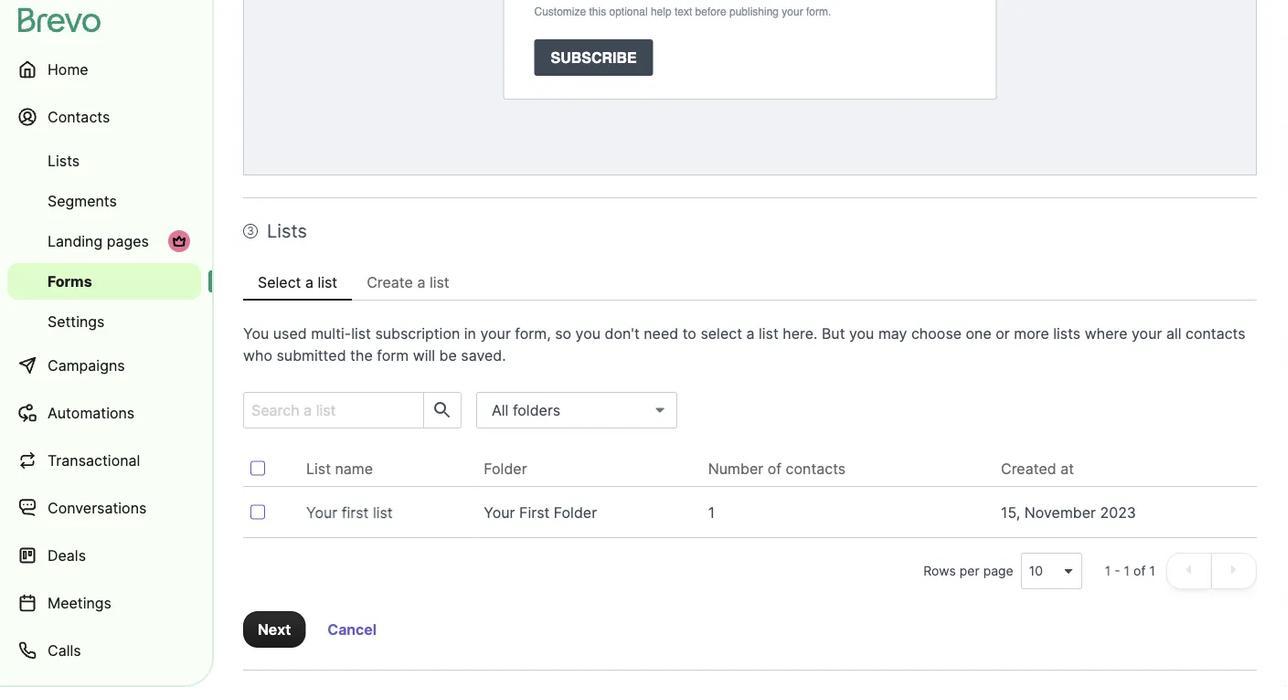 Task type: describe. For each thing, give the bounding box(es) containing it.
used
[[273, 325, 307, 342]]

rows per page
[[924, 564, 1014, 579]]

select a list
[[258, 273, 338, 291]]

before
[[696, 5, 727, 18]]

list for your first list
[[373, 504, 393, 522]]

of inside 'button'
[[768, 460, 782, 478]]

1 vertical spatial folder
[[554, 504, 597, 522]]

first
[[342, 504, 369, 522]]

meetings link
[[7, 582, 201, 626]]

3
[[247, 225, 254, 238]]

first
[[519, 504, 550, 522]]

folders
[[513, 401, 561, 419]]

select
[[701, 325, 743, 342]]

where
[[1085, 325, 1128, 342]]

number
[[709, 460, 764, 478]]

one
[[966, 325, 992, 342]]

conversations link
[[7, 487, 201, 530]]

your first list
[[306, 504, 393, 522]]

at
[[1061, 460, 1075, 478]]

lists
[[1054, 325, 1081, 342]]

1 - 1 of 1
[[1105, 564, 1156, 579]]

list for create a list
[[430, 273, 450, 291]]

be
[[439, 347, 457, 364]]

all folders
[[492, 401, 561, 419]]

lists link
[[7, 143, 201, 179]]

list name
[[306, 460, 373, 478]]

landing pages
[[48, 232, 149, 250]]

folder inside button
[[484, 460, 527, 478]]

settings
[[48, 313, 105, 331]]

automations
[[48, 404, 135, 422]]

optional
[[610, 5, 648, 18]]

may
[[879, 325, 908, 342]]

created
[[1001, 460, 1057, 478]]

campaigns link
[[7, 344, 201, 388]]

multi-
[[311, 325, 351, 342]]

1 vertical spatial of
[[1134, 564, 1146, 579]]

folder button
[[484, 458, 542, 480]]

left___rvooi image
[[172, 234, 187, 249]]

15,
[[1001, 504, 1021, 522]]

list name button
[[306, 458, 388, 480]]

contacts link
[[7, 95, 201, 139]]

subscription
[[375, 325, 460, 342]]

saved.
[[461, 347, 506, 364]]

submitted
[[277, 347, 346, 364]]

create a list link
[[352, 264, 464, 301]]

calls
[[48, 642, 81, 660]]

list up the on the left bottom of page
[[351, 325, 371, 342]]

help
[[651, 5, 672, 18]]

form.
[[807, 5, 832, 18]]

create
[[367, 273, 413, 291]]

created at button
[[1001, 458, 1089, 480]]

landing
[[48, 232, 103, 250]]

deals link
[[7, 534, 201, 578]]

number of contacts
[[709, 460, 846, 478]]

don't
[[605, 325, 640, 342]]

all
[[1167, 325, 1182, 342]]

forms
[[48, 273, 92, 290]]

here.
[[783, 325, 818, 342]]

list left here.
[[759, 325, 779, 342]]

calls link
[[7, 629, 201, 673]]

your first folder
[[484, 504, 597, 522]]

text
[[675, 5, 693, 18]]

Campaign name search field
[[244, 393, 416, 428]]

per
[[960, 564, 980, 579]]

cancel button
[[313, 612, 391, 648]]

your for your first list
[[306, 504, 338, 522]]

contacts inside 'button'
[[786, 460, 846, 478]]

contacts
[[48, 108, 110, 126]]

transactional link
[[7, 439, 201, 483]]

rows
[[924, 564, 956, 579]]

your for your first folder
[[484, 504, 515, 522]]



Task type: vqa. For each thing, say whether or not it's contained in the screenshot.
Preview your form link
no



Task type: locate. For each thing, give the bounding box(es) containing it.
of right -
[[1134, 564, 1146, 579]]

1 your from the left
[[306, 504, 338, 522]]

deals
[[48, 547, 86, 565]]

1
[[709, 504, 715, 522], [1105, 564, 1111, 579], [1124, 564, 1130, 579], [1150, 564, 1156, 579]]

landing pages link
[[7, 223, 201, 260]]

a for select
[[305, 273, 314, 291]]

0 horizontal spatial your
[[306, 504, 338, 522]]

a inside the you used multi-list subscription in your form, so you don't need to select a list here. but you may choose one or more lists where your all contacts who submitted the form will be saved.
[[747, 325, 755, 342]]

search button
[[423, 393, 461, 428]]

your up saved. on the bottom left of the page
[[481, 325, 511, 342]]

forms link
[[7, 263, 201, 300]]

of
[[768, 460, 782, 478], [1134, 564, 1146, 579]]

you right but at the right top
[[850, 325, 875, 342]]

1 vertical spatial contacts
[[786, 460, 846, 478]]

number of contacts button
[[709, 458, 861, 480]]

15, november 2023
[[1001, 504, 1137, 522]]

meetings
[[48, 594, 112, 612]]

1 vertical spatial lists
[[267, 220, 307, 242]]

campaigns
[[48, 357, 125, 374]]

1 horizontal spatial lists
[[267, 220, 307, 242]]

folder right first on the left bottom of the page
[[554, 504, 597, 522]]

next button
[[243, 612, 306, 648]]

select
[[258, 273, 301, 291]]

conversations
[[48, 499, 147, 517]]

customize
[[535, 5, 586, 18]]

to
[[683, 325, 697, 342]]

folder
[[484, 460, 527, 478], [554, 504, 597, 522]]

or
[[996, 325, 1010, 342]]

created at
[[1001, 460, 1075, 478]]

need
[[644, 325, 679, 342]]

november
[[1025, 504, 1096, 522]]

so
[[555, 325, 572, 342]]

your left first on the left bottom of the page
[[484, 504, 515, 522]]

home link
[[7, 48, 201, 91]]

next
[[258, 621, 291, 639]]

publishing
[[730, 5, 779, 18]]

-
[[1115, 564, 1121, 579]]

choose
[[912, 325, 962, 342]]

0 horizontal spatial lists
[[48, 152, 80, 170]]

1 you from the left
[[576, 325, 601, 342]]

create a list
[[367, 273, 450, 291]]

contacts right number
[[786, 460, 846, 478]]

cancel
[[328, 621, 377, 639]]

lists right 3
[[267, 220, 307, 242]]

0 horizontal spatial a
[[305, 273, 314, 291]]

0 horizontal spatial you
[[576, 325, 601, 342]]

list right first
[[373, 504, 393, 522]]

segments
[[48, 192, 117, 210]]

your
[[306, 504, 338, 522], [484, 504, 515, 522]]

name
[[335, 460, 373, 478]]

list
[[318, 273, 338, 291], [430, 273, 450, 291], [351, 325, 371, 342], [759, 325, 779, 342], [373, 504, 393, 522]]

lists up 'segments'
[[48, 152, 80, 170]]

transactional
[[48, 452, 140, 470]]

0 vertical spatial folder
[[484, 460, 527, 478]]

0 horizontal spatial your
[[481, 325, 511, 342]]

0 vertical spatial contacts
[[1186, 325, 1246, 342]]

2 you from the left
[[850, 325, 875, 342]]

your left first
[[306, 504, 338, 522]]

home
[[48, 60, 88, 78]]

you
[[243, 325, 269, 342]]

you used multi-list subscription in your form, so you don't need to select a list here. but you may choose one or more lists where your all contacts who submitted the form will be saved.
[[243, 325, 1246, 364]]

will
[[413, 347, 435, 364]]

list right select
[[318, 273, 338, 291]]

0 vertical spatial of
[[768, 460, 782, 478]]

form,
[[515, 325, 551, 342]]

but
[[822, 325, 845, 342]]

0 horizontal spatial folder
[[484, 460, 527, 478]]

select a list link
[[243, 264, 352, 301]]

you right so on the left of the page
[[576, 325, 601, 342]]

customize this optional help text before publishing your form.
[[535, 5, 832, 18]]

contacts right all
[[1186, 325, 1246, 342]]

the
[[350, 347, 373, 364]]

list
[[306, 460, 331, 478]]

this
[[589, 5, 606, 18]]

page
[[984, 564, 1014, 579]]

form
[[377, 347, 409, 364]]

0 horizontal spatial of
[[768, 460, 782, 478]]

of right number
[[768, 460, 782, 478]]

1 horizontal spatial your
[[782, 5, 804, 18]]

automations link
[[7, 391, 201, 435]]

list for select a list
[[318, 273, 338, 291]]

lists
[[48, 152, 80, 170], [267, 220, 307, 242]]

list right 'create'
[[430, 273, 450, 291]]

0 horizontal spatial contacts
[[786, 460, 846, 478]]

search image
[[432, 400, 454, 422]]

1 horizontal spatial you
[[850, 325, 875, 342]]

a for create
[[417, 273, 426, 291]]

settings link
[[7, 304, 201, 340]]

1 horizontal spatial a
[[417, 273, 426, 291]]

your left form. on the top right of page
[[782, 5, 804, 18]]

folder up first on the left bottom of the page
[[484, 460, 527, 478]]

your left all
[[1132, 325, 1163, 342]]

contacts inside the you used multi-list subscription in your form, so you don't need to select a list here. but you may choose one or more lists where your all contacts who submitted the form will be saved.
[[1186, 325, 1246, 342]]

all
[[492, 401, 509, 419]]

you
[[576, 325, 601, 342], [850, 325, 875, 342]]

0 vertical spatial lists
[[48, 152, 80, 170]]

a
[[305, 273, 314, 291], [417, 273, 426, 291], [747, 325, 755, 342]]

2023
[[1101, 504, 1137, 522]]

1 horizontal spatial folder
[[554, 504, 597, 522]]

more
[[1014, 325, 1050, 342]]

subscribe
[[551, 49, 637, 66]]

2 horizontal spatial a
[[747, 325, 755, 342]]

2 your from the left
[[484, 504, 515, 522]]

pages
[[107, 232, 149, 250]]

2 horizontal spatial your
[[1132, 325, 1163, 342]]

1 horizontal spatial of
[[1134, 564, 1146, 579]]

segments link
[[7, 183, 201, 219]]

in
[[464, 325, 476, 342]]

1 horizontal spatial your
[[484, 504, 515, 522]]

who
[[243, 347, 273, 364]]

1 horizontal spatial contacts
[[1186, 325, 1246, 342]]



